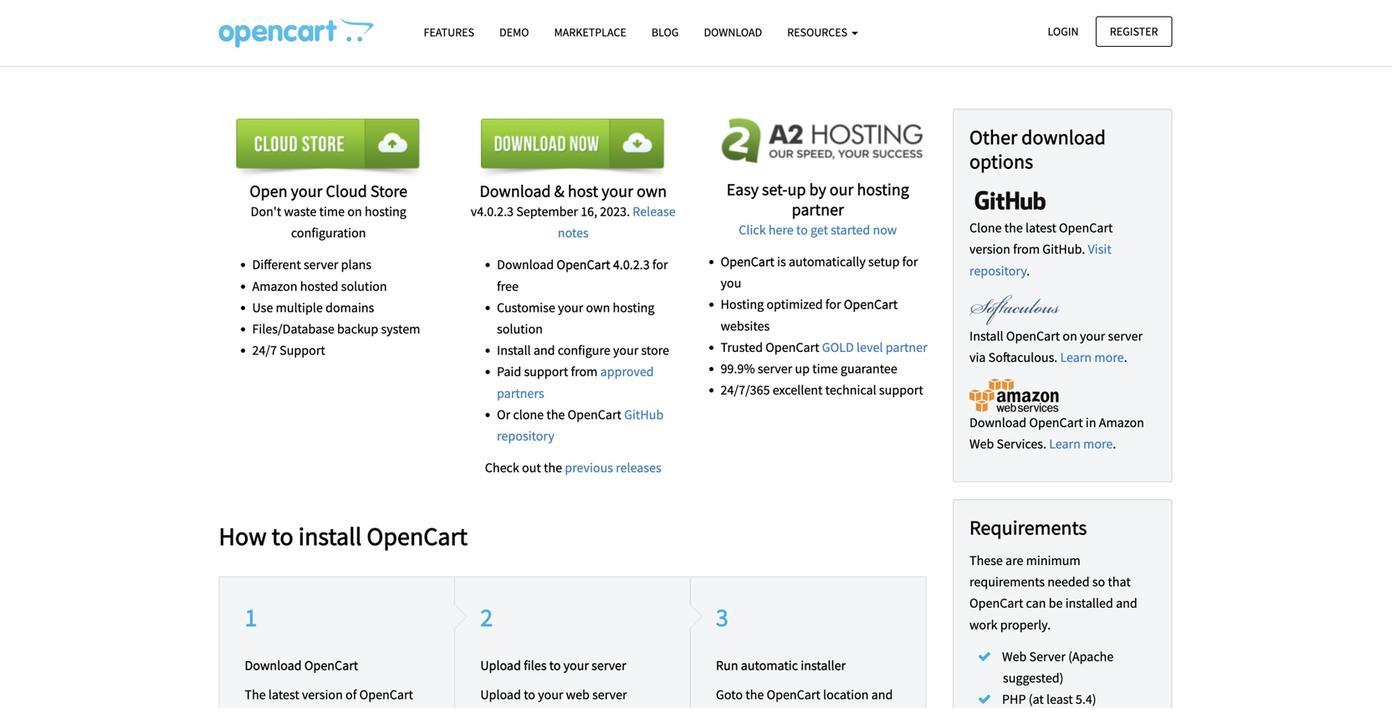 Task type: describe. For each thing, give the bounding box(es) containing it.
opencart inside install opencart on your server via softaculous.
[[1006, 328, 1060, 345]]

partners
[[497, 385, 544, 402]]

will
[[726, 708, 746, 709]]

download for download opencart 4.0.2.3
[[497, 257, 554, 273]]

release
[[633, 203, 676, 220]]

how
[[219, 521, 267, 552]]

for inside for free
[[652, 257, 668, 273]]

login
[[1048, 24, 1079, 39]]

open your cloud store don't waste time on hosting configuration
[[250, 181, 407, 241]]

properly.
[[1000, 617, 1051, 634]]

. for in
[[1113, 436, 1116, 453]]

version inside the latest version of opencart can be downloaded from th
[[302, 687, 343, 703]]

solution inside different server plans amazon hosted solution use multiple domains files/database backup system 24/7 support
[[341, 278, 387, 295]]

upload files to your server
[[480, 658, 626, 674]]

host
[[568, 181, 598, 202]]

opencart inside goto the opencart location and it will install automatically.
[[767, 687, 820, 703]]

more for amazon
[[1083, 436, 1113, 453]]

backup
[[337, 321, 378, 338]]

excellent
[[773, 382, 823, 399]]

options
[[970, 149, 1033, 174]]

visit repository
[[970, 241, 1112, 279]]

click here to get started now link
[[739, 222, 897, 238]]

least
[[1047, 691, 1073, 708]]

hosted
[[300, 278, 338, 295]]

different
[[252, 257, 301, 273]]

customise
[[497, 299, 555, 316]]

different server plans amazon hosted solution use multiple domains files/database backup system 24/7 support
[[252, 257, 420, 359]]

can inside these are minimum requirements needed so that opencart can be installed and work properly.
[[1026, 595, 1046, 612]]

(at
[[1029, 691, 1044, 708]]

and inside these are minimum requirements needed so that opencart can be installed and work properly.
[[1116, 595, 1138, 612]]

visit repository link
[[970, 241, 1112, 279]]

to right how
[[272, 521, 293, 552]]

latest inside clone the latest opencart version from github.
[[1026, 220, 1056, 236]]

server
[[1029, 649, 1066, 665]]

so
[[1092, 574, 1105, 591]]

to right files
[[549, 658, 561, 674]]

3
[[716, 602, 728, 633]]

your inside install opencart on your server via softaculous.
[[1080, 328, 1105, 345]]

visit
[[1088, 241, 1112, 258]]

check out the previous releases
[[485, 460, 661, 476]]

approved partners link
[[497, 364, 654, 402]]

domains
[[325, 299, 374, 316]]

to inside 'upload to your web server established and the opencar'
[[524, 687, 535, 703]]

needed
[[1048, 574, 1090, 591]]

0 horizontal spatial .
[[1027, 262, 1030, 279]]

from inside the latest version of opencart can be downloaded from th
[[357, 708, 384, 709]]

clone
[[970, 220, 1002, 236]]

opencart inside clone the latest opencart version from github.
[[1059, 220, 1113, 236]]

download for download opencart
[[245, 658, 302, 674]]

more for your
[[1094, 349, 1124, 366]]

your inside 'upload to your web server established and the opencar'
[[538, 687, 563, 703]]

learn more . for in
[[1049, 436, 1116, 453]]

suggested)
[[1003, 670, 1064, 687]]

approved
[[600, 364, 654, 380]]

easy set-up by our hosting partner click here to get started now
[[727, 179, 909, 238]]

minimum
[[1026, 553, 1081, 569]]

repository for clone
[[497, 428, 554, 445]]

store
[[641, 342, 669, 359]]

or clone the opencart
[[497, 406, 624, 423]]

hosting
[[721, 296, 764, 313]]

&
[[554, 181, 564, 202]]

open cloud store image
[[237, 119, 421, 181]]

web inside web server (apache suggested) php (at least 5.4)
[[1002, 649, 1027, 665]]

server inside hosting optimized for opencart websites trusted opencart gold level partner 99.9% server up time guarantee 24/7/365 excellent technical support
[[758, 361, 792, 377]]

upload for upload to your web server established and the opencar
[[480, 687, 521, 703]]

register
[[1110, 24, 1158, 39]]

repository for the
[[970, 262, 1027, 279]]

the inside goto the opencart location and it will install automatically.
[[746, 687, 764, 703]]

2
[[480, 602, 493, 633]]

resources link
[[775, 18, 871, 47]]

waste
[[284, 203, 317, 220]]

now
[[873, 222, 897, 238]]

open
[[250, 181, 287, 202]]

opencart inside these are minimum requirements needed so that opencart can be installed and work properly.
[[970, 595, 1023, 612]]

learn for in
[[1049, 436, 1081, 453]]

setup
[[868, 253, 900, 270]]

our
[[830, 179, 854, 200]]

september
[[516, 203, 578, 220]]

marketplace
[[554, 25, 626, 40]]

amazon for download opencart in amazon web services.
[[1099, 415, 1144, 431]]

store
[[370, 181, 407, 202]]

automatically
[[789, 253, 866, 270]]

of
[[346, 687, 357, 703]]

up inside easy set-up by our hosting partner click here to get started now
[[788, 179, 806, 200]]

here
[[769, 222, 794, 238]]

websites
[[721, 318, 770, 334]]

files/database
[[252, 321, 334, 338]]

softaculous.
[[989, 349, 1058, 366]]

hosting optimized for opencart websites trusted opencart gold level partner 99.9% server up time guarantee 24/7/365 excellent technical support
[[721, 296, 927, 399]]

github
[[624, 406, 664, 423]]

cloud
[[326, 181, 367, 202]]

paid support from
[[497, 364, 600, 380]]

click
[[739, 222, 766, 238]]

download opencart now image
[[481, 119, 665, 181]]

for inside hosting optimized for opencart websites trusted opencart gold level partner 99.9% server up time guarantee 24/7/365 excellent technical support
[[826, 296, 841, 313]]

configure
[[558, 342, 611, 359]]

5.4)
[[1076, 691, 1096, 708]]

release notes link
[[558, 203, 676, 241]]

are
[[1006, 553, 1023, 569]]

other download options
[[970, 125, 1106, 174]]

partner inside easy set-up by our hosting partner click here to get started now
[[792, 199, 844, 220]]

server inside different server plans amazon hosted solution use multiple domains files/database backup system 24/7 support
[[304, 257, 338, 273]]

it
[[716, 708, 724, 709]]

24/7
[[252, 342, 277, 359]]

installed
[[1065, 595, 1113, 612]]

previous releases link
[[565, 460, 661, 476]]

upload for upload files to your server
[[480, 658, 521, 674]]

the right out
[[544, 460, 562, 476]]

via
[[970, 349, 986, 366]]

these are minimum requirements needed so that opencart can be installed and work properly.
[[970, 553, 1138, 634]]

opencart inside download opencart in amazon web services.
[[1029, 415, 1083, 431]]

partner inside hosting optimized for opencart websites trusted opencart gold level partner 99.9% server up time guarantee 24/7/365 excellent technical support
[[886, 339, 927, 356]]

up inside hosting optimized for opencart websites trusted opencart gold level partner 99.9% server up time guarantee 24/7/365 excellent technical support
[[795, 361, 810, 377]]

or
[[497, 406, 510, 423]]

multiple
[[276, 299, 323, 316]]

these
[[970, 553, 1003, 569]]



Task type: locate. For each thing, give the bounding box(es) containing it.
more up the in
[[1094, 349, 1124, 366]]

time down gold
[[812, 361, 838, 377]]

0 horizontal spatial partner
[[792, 199, 844, 220]]

own inside customise your own hosting solution install and configure your store
[[586, 299, 610, 316]]

is
[[777, 253, 786, 270]]

learn for on
[[1060, 349, 1092, 366]]

0 horizontal spatial version
[[302, 687, 343, 703]]

features link
[[411, 18, 487, 47]]

the right the clone
[[547, 406, 565, 423]]

your inside open your cloud store don't waste time on hosting configuration
[[291, 181, 323, 202]]

trusted
[[721, 339, 763, 356]]

1 horizontal spatial for
[[826, 296, 841, 313]]

requirements
[[970, 515, 1087, 540]]

hosting
[[857, 179, 909, 200], [365, 203, 406, 220], [613, 299, 655, 316]]

out
[[522, 460, 541, 476]]

support up partners
[[524, 364, 568, 380]]

opencart - downloads image
[[219, 18, 374, 48]]

the down web
[[571, 708, 590, 709]]

learn more . up the in
[[1060, 349, 1127, 366]]

amazon right the in
[[1099, 415, 1144, 431]]

1 horizontal spatial be
[[1049, 595, 1063, 612]]

amazon inside different server plans amazon hosted solution use multiple domains files/database backup system 24/7 support
[[252, 278, 297, 295]]

1 horizontal spatial hosting
[[613, 299, 655, 316]]

.
[[1027, 262, 1030, 279], [1124, 349, 1127, 366], [1113, 436, 1116, 453]]

2 horizontal spatial hosting
[[857, 179, 909, 200]]

1 horizontal spatial repository
[[970, 262, 1027, 279]]

and inside customise your own hosting solution install and configure your store
[[534, 342, 555, 359]]

version down clone
[[970, 241, 1010, 258]]

own down for free at top left
[[586, 299, 610, 316]]

on down cloud
[[347, 203, 362, 220]]

can inside the latest version of opencart can be downloaded from th
[[245, 708, 265, 709]]

own up release
[[637, 181, 667, 202]]

2 upload from the top
[[480, 687, 521, 703]]

latest
[[1026, 220, 1056, 236], [268, 687, 299, 703]]

0 horizontal spatial own
[[586, 299, 610, 316]]

1 horizontal spatial version
[[970, 241, 1010, 258]]

amazon
[[252, 278, 297, 295], [1099, 415, 1144, 431]]

install up 'paid'
[[497, 342, 531, 359]]

be inside the latest version of opencart can be downloaded from th
[[267, 708, 281, 709]]

download up free
[[497, 257, 554, 273]]

support
[[524, 364, 568, 380], [879, 382, 923, 399]]

install up via
[[970, 328, 1004, 345]]

repository up softaculous image
[[970, 262, 1027, 279]]

learn more .
[[1060, 349, 1127, 366], [1049, 436, 1116, 453]]

repository
[[970, 262, 1027, 279], [497, 428, 554, 445]]

repository inside github repository
[[497, 428, 554, 445]]

time up configuration
[[319, 203, 345, 220]]

is automatically setup for you
[[721, 253, 918, 292]]

support
[[280, 342, 325, 359]]

php
[[1002, 691, 1026, 708]]

for down 'is automatically setup for you'
[[826, 296, 841, 313]]

install inside goto the opencart location and it will install automatically.
[[749, 708, 783, 709]]

1 vertical spatial partner
[[886, 339, 927, 356]]

the down github image
[[1004, 220, 1023, 236]]

previous
[[565, 460, 613, 476]]

1 vertical spatial can
[[245, 708, 265, 709]]

download right "blog"
[[704, 25, 762, 40]]

1 horizontal spatial own
[[637, 181, 667, 202]]

1 horizontal spatial install
[[749, 708, 783, 709]]

0 horizontal spatial install
[[497, 342, 531, 359]]

0 horizontal spatial support
[[524, 364, 568, 380]]

0 horizontal spatial amazon
[[252, 278, 297, 295]]

0 horizontal spatial hosting
[[365, 203, 406, 220]]

softaculous image
[[970, 292, 1060, 326]]

amazon inside download opencart in amazon web services.
[[1099, 415, 1144, 431]]

from left github.
[[1013, 241, 1040, 258]]

hosting up now
[[857, 179, 909, 200]]

web left services.
[[970, 436, 994, 453]]

up up excellent
[[795, 361, 810, 377]]

your
[[291, 181, 323, 202], [602, 181, 633, 202], [558, 299, 583, 316], [1080, 328, 1105, 345], [613, 342, 639, 359], [564, 658, 589, 674], [538, 687, 563, 703]]

get
[[811, 222, 828, 238]]

1 vertical spatial learn more link
[[1049, 436, 1113, 453]]

upload to your web server established and the opencar
[[480, 687, 653, 709]]

paid
[[497, 364, 521, 380]]

download up the the
[[245, 658, 302, 674]]

learn
[[1060, 349, 1092, 366], [1049, 436, 1081, 453]]

check
[[485, 460, 519, 476]]

1 horizontal spatial partner
[[886, 339, 927, 356]]

1 vertical spatial .
[[1124, 349, 1127, 366]]

on
[[347, 203, 362, 220], [1063, 328, 1077, 345]]

on inside open your cloud store don't waste time on hosting configuration
[[347, 203, 362, 220]]

latest inside the latest version of opencart can be downloaded from th
[[268, 687, 299, 703]]

learn more . down the in
[[1049, 436, 1116, 453]]

1 vertical spatial learn
[[1049, 436, 1081, 453]]

0 vertical spatial upload
[[480, 658, 521, 674]]

server for upload files to your server
[[592, 658, 626, 674]]

started
[[831, 222, 870, 238]]

own
[[637, 181, 667, 202], [586, 299, 610, 316]]

resources
[[787, 25, 850, 40]]

1 vertical spatial from
[[571, 364, 598, 380]]

0 horizontal spatial on
[[347, 203, 362, 220]]

time inside hosting optimized for opencart websites trusted opencart gold level partner 99.9% server up time guarantee 24/7/365 excellent technical support
[[812, 361, 838, 377]]

for free
[[497, 257, 668, 295]]

to up established
[[524, 687, 535, 703]]

0 vertical spatial can
[[1026, 595, 1046, 612]]

1 vertical spatial be
[[267, 708, 281, 709]]

learn more link down the in
[[1049, 436, 1113, 453]]

server inside 'upload to your web server established and the opencar'
[[592, 687, 627, 703]]

1 horizontal spatial support
[[879, 382, 923, 399]]

hosting inside easy set-up by our hosting partner click here to get started now
[[857, 179, 909, 200]]

up
[[788, 179, 806, 200], [795, 361, 810, 377]]

2 horizontal spatial .
[[1124, 349, 1127, 366]]

web up "suggested)"
[[1002, 649, 1027, 665]]

amazon down different
[[252, 278, 297, 295]]

the inside clone the latest opencart version from github.
[[1004, 220, 1023, 236]]

0 vertical spatial hosting
[[857, 179, 909, 200]]

1 horizontal spatial .
[[1113, 436, 1116, 453]]

0 horizontal spatial from
[[357, 708, 384, 709]]

0 vertical spatial version
[[970, 241, 1010, 258]]

clone
[[513, 406, 544, 423]]

the latest version of opencart can be downloaded from th
[[245, 687, 413, 709]]

0 vertical spatial latest
[[1026, 220, 1056, 236]]

demo
[[499, 25, 529, 40]]

and right location
[[871, 687, 893, 703]]

1 vertical spatial repository
[[497, 428, 554, 445]]

download for download & host your own
[[480, 181, 551, 202]]

web server (apache suggested) php (at least 5.4)
[[1002, 649, 1114, 708]]

can up 'properly.'
[[1026, 595, 1046, 612]]

version inside clone the latest opencart version from github.
[[970, 241, 1010, 258]]

partner
[[792, 199, 844, 220], [886, 339, 927, 356]]

version up 'downloaded'
[[302, 687, 343, 703]]

opencart inside the latest version of opencart can be downloaded from th
[[359, 687, 413, 703]]

0 horizontal spatial for
[[652, 257, 668, 273]]

the inside 'upload to your web server established and the opencar'
[[571, 708, 590, 709]]

location
[[823, 687, 869, 703]]

you
[[721, 275, 741, 292]]

1 vertical spatial version
[[302, 687, 343, 703]]

and inside goto the opencart location and it will install automatically.
[[871, 687, 893, 703]]

0 vertical spatial on
[[347, 203, 362, 220]]

be inside these are minimum requirements needed so that opencart can be installed and work properly.
[[1049, 595, 1063, 612]]

0 horizontal spatial solution
[[341, 278, 387, 295]]

in
[[1086, 415, 1096, 431]]

upload left files
[[480, 658, 521, 674]]

get started now image
[[716, 113, 930, 169]]

v4.0.2.3
[[471, 203, 514, 220]]

server for install opencart on your server via softaculous.
[[1108, 328, 1143, 345]]

download inside download link
[[704, 25, 762, 40]]

0 vertical spatial be
[[1049, 595, 1063, 612]]

latest right the the
[[268, 687, 299, 703]]

16,
[[581, 203, 597, 220]]

4.0.2.3
[[613, 257, 650, 273]]

download
[[1022, 125, 1106, 150]]

use
[[252, 299, 273, 316]]

1 horizontal spatial from
[[571, 364, 598, 380]]

upload up established
[[480, 687, 521, 703]]

download inside download opencart in amazon web services.
[[970, 415, 1027, 431]]

24/7/365
[[721, 382, 770, 399]]

learn more link for in
[[1049, 436, 1113, 453]]

1 vertical spatial up
[[795, 361, 810, 377]]

0 vertical spatial learn more link
[[1060, 349, 1124, 366]]

1 vertical spatial learn more .
[[1049, 436, 1116, 453]]

0 vertical spatial repository
[[970, 262, 1027, 279]]

1 vertical spatial upload
[[480, 687, 521, 703]]

1 vertical spatial support
[[879, 382, 923, 399]]

1 horizontal spatial latest
[[1026, 220, 1056, 236]]

download for download
[[704, 25, 762, 40]]

1 vertical spatial on
[[1063, 328, 1077, 345]]

server inside install opencart on your server via softaculous.
[[1108, 328, 1143, 345]]

established
[[480, 708, 544, 709]]

and down that
[[1116, 595, 1138, 612]]

2 horizontal spatial for
[[902, 253, 918, 270]]

for right setup at the top right of the page
[[902, 253, 918, 270]]

1 vertical spatial more
[[1083, 436, 1113, 453]]

the
[[245, 687, 266, 703]]

1 vertical spatial solution
[[497, 321, 543, 338]]

0 vertical spatial solution
[[341, 278, 387, 295]]

download link
[[691, 18, 775, 47]]

upload inside 'upload to your web server established and the opencar'
[[480, 687, 521, 703]]

system
[[381, 321, 420, 338]]

amazon for different server plans amazon hosted solution use multiple domains files/database backup system 24/7 support
[[252, 278, 297, 295]]

0 horizontal spatial repository
[[497, 428, 554, 445]]

from inside clone the latest opencart version from github.
[[1013, 241, 1040, 258]]

server
[[304, 257, 338, 273], [1108, 328, 1143, 345], [758, 361, 792, 377], [592, 658, 626, 674], [592, 687, 627, 703]]

1 horizontal spatial can
[[1026, 595, 1046, 612]]

2 vertical spatial from
[[357, 708, 384, 709]]

2 horizontal spatial from
[[1013, 241, 1040, 258]]

0 vertical spatial support
[[524, 364, 568, 380]]

latest up github.
[[1026, 220, 1056, 236]]

0 horizontal spatial latest
[[268, 687, 299, 703]]

download for download opencart in amazon web services.
[[970, 415, 1027, 431]]

repository inside the visit repository
[[970, 262, 1027, 279]]

on inside install opencart on your server via softaculous.
[[1063, 328, 1077, 345]]

0 horizontal spatial install
[[298, 521, 362, 552]]

1 horizontal spatial amazon
[[1099, 415, 1144, 431]]

repository down the clone
[[497, 428, 554, 445]]

github repository
[[497, 406, 664, 445]]

hosting down store
[[365, 203, 406, 220]]

solution down customise
[[497, 321, 543, 338]]

2 vertical spatial hosting
[[613, 299, 655, 316]]

level
[[857, 339, 883, 356]]

0 horizontal spatial be
[[267, 708, 281, 709]]

github image
[[970, 184, 1051, 218]]

server for upload to your web server established and the opencar
[[592, 687, 627, 703]]

release notes
[[558, 203, 676, 241]]

up left 'by' at the top of page
[[788, 179, 806, 200]]

0 horizontal spatial time
[[319, 203, 345, 220]]

0 vertical spatial amazon
[[252, 278, 297, 295]]

learn more link
[[1060, 349, 1124, 366], [1049, 436, 1113, 453]]

can down the the
[[245, 708, 265, 709]]

1 vertical spatial web
[[1002, 649, 1027, 665]]

for right 4.0.2.3
[[652, 257, 668, 273]]

0 horizontal spatial can
[[245, 708, 265, 709]]

github repository link
[[497, 406, 664, 445]]

solution down the plans on the left top of the page
[[341, 278, 387, 295]]

login link
[[1034, 16, 1093, 47]]

to left get
[[796, 222, 808, 238]]

install inside customise your own hosting solution install and configure your store
[[497, 342, 531, 359]]

99.9%
[[721, 361, 755, 377]]

demo link
[[487, 18, 542, 47]]

0 vertical spatial from
[[1013, 241, 1040, 258]]

1 horizontal spatial install
[[970, 328, 1004, 345]]

be left 'downloaded'
[[267, 708, 281, 709]]

0 vertical spatial more
[[1094, 349, 1124, 366]]

work
[[970, 617, 998, 634]]

1 vertical spatial amazon
[[1099, 415, 1144, 431]]

download opencart
[[245, 658, 358, 674]]

partner up click here to get started now link
[[792, 199, 844, 220]]

support inside hosting optimized for opencart websites trusted opencart gold level partner 99.9% server up time guarantee 24/7/365 excellent technical support
[[879, 382, 923, 399]]

hosting inside open your cloud store don't waste time on hosting configuration
[[365, 203, 406, 220]]

hosting down 4.0.2.3
[[613, 299, 655, 316]]

for inside 'is automatically setup for you'
[[902, 253, 918, 270]]

0 vertical spatial own
[[637, 181, 667, 202]]

1 vertical spatial hosting
[[365, 203, 406, 220]]

on down the visit repository
[[1063, 328, 1077, 345]]

from right 'downloaded'
[[357, 708, 384, 709]]

0 vertical spatial up
[[788, 179, 806, 200]]

1 vertical spatial time
[[812, 361, 838, 377]]

that
[[1108, 574, 1131, 591]]

1 horizontal spatial solution
[[497, 321, 543, 338]]

0 vertical spatial web
[[970, 436, 994, 453]]

automatic
[[741, 658, 798, 674]]

be
[[1049, 595, 1063, 612], [267, 708, 281, 709]]

and inside 'upload to your web server established and the opencar'
[[547, 708, 569, 709]]

1 upload from the top
[[480, 658, 521, 674]]

0 vertical spatial install
[[298, 521, 362, 552]]

install inside install opencart on your server via softaculous.
[[970, 328, 1004, 345]]

download up services.
[[970, 415, 1027, 431]]

1 horizontal spatial web
[[1002, 649, 1027, 665]]

1
[[245, 602, 257, 633]]

1 vertical spatial latest
[[268, 687, 299, 703]]

. for on
[[1124, 349, 1127, 366]]

time inside open your cloud store don't waste time on hosting configuration
[[319, 203, 345, 220]]

0 vertical spatial learn
[[1060, 349, 1092, 366]]

1 vertical spatial install
[[749, 708, 783, 709]]

0 vertical spatial .
[[1027, 262, 1030, 279]]

download & host your own
[[480, 181, 667, 202]]

more down the in
[[1083, 436, 1113, 453]]

be down the needed
[[1049, 595, 1063, 612]]

learn right softaculous.
[[1060, 349, 1092, 366]]

learn more link for on
[[1060, 349, 1124, 366]]

blog link
[[639, 18, 691, 47]]

1 horizontal spatial on
[[1063, 328, 1077, 345]]

learn more . for on
[[1060, 349, 1127, 366]]

partner right level
[[886, 339, 927, 356]]

1 horizontal spatial time
[[812, 361, 838, 377]]

configuration
[[291, 225, 366, 241]]

and down web
[[547, 708, 569, 709]]

from down configure
[[571, 364, 598, 380]]

github.
[[1043, 241, 1085, 258]]

and up paid support from
[[534, 342, 555, 359]]

2 vertical spatial .
[[1113, 436, 1116, 453]]

run
[[716, 658, 738, 674]]

hosting inside customise your own hosting solution install and configure your store
[[613, 299, 655, 316]]

0 vertical spatial learn more .
[[1060, 349, 1127, 366]]

solution inside customise your own hosting solution install and configure your store
[[497, 321, 543, 338]]

learn right services.
[[1049, 436, 1081, 453]]

the up the will
[[746, 687, 764, 703]]

solution
[[341, 278, 387, 295], [497, 321, 543, 338]]

0 horizontal spatial web
[[970, 436, 994, 453]]

0 vertical spatial partner
[[792, 199, 844, 220]]

set-
[[762, 179, 788, 200]]

support down guarantee
[[879, 382, 923, 399]]

0 vertical spatial time
[[319, 203, 345, 220]]

download up v4.0.2.3
[[480, 181, 551, 202]]

1 vertical spatial own
[[586, 299, 610, 316]]

to inside easy set-up by our hosting partner click here to get started now
[[796, 222, 808, 238]]

web inside download opencart in amazon web services.
[[970, 436, 994, 453]]

learn more link up the in
[[1060, 349, 1124, 366]]

download opencart in amazon web services.
[[970, 415, 1144, 453]]

easy
[[727, 179, 759, 200]]

approved partners
[[497, 364, 654, 402]]



Task type: vqa. For each thing, say whether or not it's contained in the screenshot.
Cimarket - Multipurpose Opencart 4X Theme link
no



